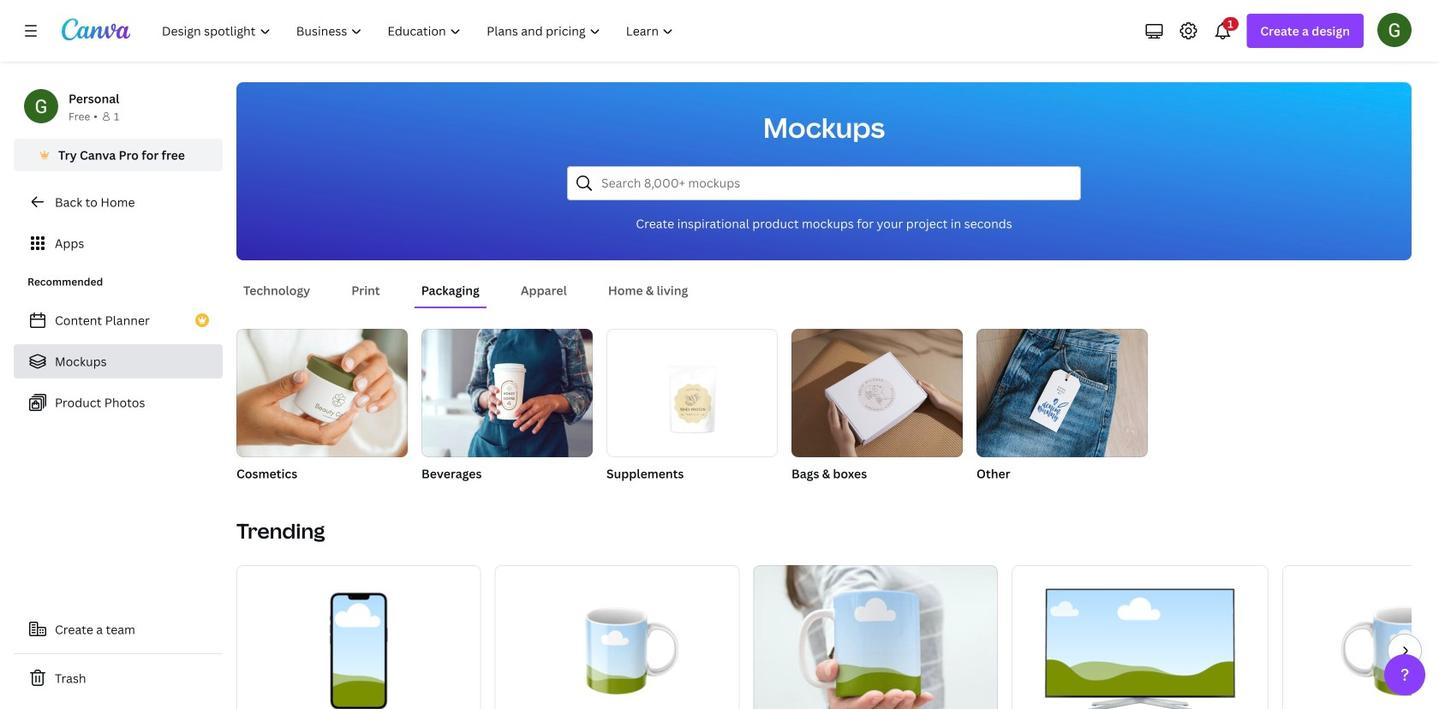 Task type: vqa. For each thing, say whether or not it's contained in the screenshot.
'partner'
no



Task type: describe. For each thing, give the bounding box(es) containing it.
Label search field
[[602, 167, 1071, 200]]

top level navigation element
[[151, 14, 689, 48]]

gary orlando image
[[1378, 13, 1413, 47]]



Task type: locate. For each thing, give the bounding box(es) containing it.
list
[[14, 303, 223, 420]]

group
[[237, 329, 408, 483], [237, 329, 408, 458], [422, 329, 593, 483], [422, 329, 593, 458], [607, 329, 778, 483], [607, 329, 778, 458], [792, 329, 963, 483], [792, 329, 963, 458], [977, 329, 1149, 483], [237, 566, 481, 710], [495, 566, 740, 710], [754, 566, 999, 710]]



